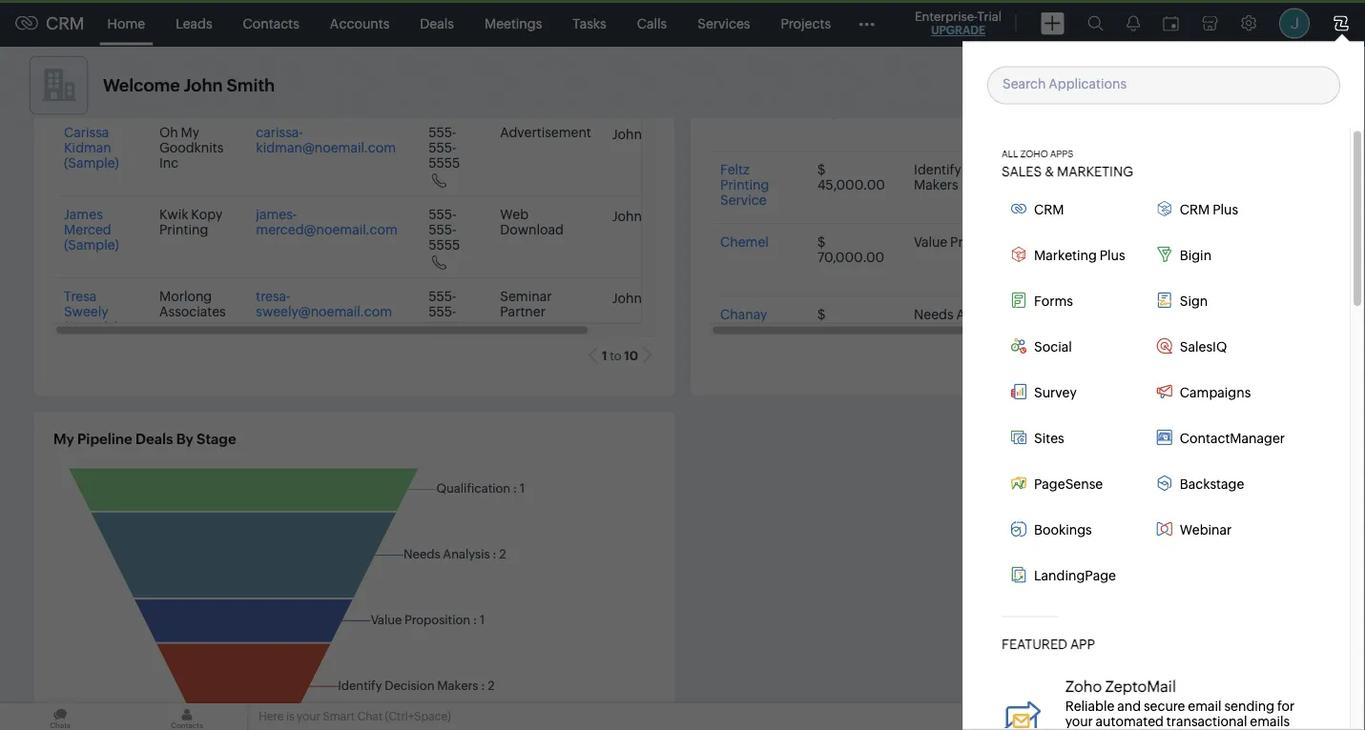 Task type: locate. For each thing, give the bounding box(es) containing it.
feltz down printing dimensions link on the right top of the page
[[720, 163, 750, 178]]

tresa sweely (sample) link
[[64, 290, 119, 335]]

tresa- sweely@noemail.com
[[256, 290, 392, 320]]

john smith for web download
[[612, 209, 682, 224]]

analysis
[[957, 308, 1007, 323]]

dimensions for printing dimensions (sample)
[[1156, 105, 1229, 121]]

1 vertical spatial plus
[[1100, 247, 1126, 262]]

john
[[184, 76, 223, 95], [1118, 80, 1147, 95], [612, 127, 642, 142], [612, 209, 642, 224], [612, 291, 642, 306]]

donette
[[1296, 92, 1346, 107]]

1 horizontal spatial home
[[1199, 80, 1237, 95]]

campaigns
[[1180, 385, 1251, 400]]

2 5555 from the top
[[429, 238, 460, 253]]

leads link
[[160, 0, 228, 46]]

$ for $ 55,000.00
[[817, 308, 826, 323]]

nov for nov 24, 2023
[[1058, 163, 1083, 178]]

$ down "25,000.00"
[[817, 163, 826, 178]]

1 555- 555- 5555 from the top
[[429, 125, 460, 171]]

service
[[1156, 178, 1203, 193], [720, 193, 767, 209]]

2 nov from the top
[[1058, 163, 1083, 178]]

nov left 22,
[[1058, 308, 1083, 323]]

crm left the home link at the top of page
[[46, 14, 85, 33]]

download
[[500, 223, 564, 238]]

chanay inside chanay (sample)
[[1156, 308, 1204, 323]]

backstage
[[1180, 476, 1245, 491]]

2 john smith from the top
[[612, 209, 682, 224]]

zoho down and in the bottom right of the page
[[1095, 729, 1127, 731]]

inc
[[159, 156, 179, 171]]

nov 24, 2023
[[1058, 163, 1105, 193]]

3 nov from the top
[[1058, 235, 1083, 250]]

2023 inside the nov 26, 2023
[[1058, 105, 1090, 121]]

crm link left the home link at the top of page
[[15, 14, 85, 33]]

3 $ from the top
[[817, 235, 826, 250]]

1 vertical spatial my
[[53, 431, 74, 448]]

(sample)
[[1156, 121, 1212, 136], [1268, 126, 1323, 142], [64, 156, 119, 171], [1156, 193, 1212, 209], [64, 238, 119, 253], [1156, 250, 1212, 266], [64, 320, 119, 335], [1156, 323, 1212, 338]]

plus for marketing plus
[[1100, 247, 1126, 262]]

nov inside nov 21, 2023
[[1058, 235, 1083, 250]]

0 horizontal spatial service
[[720, 193, 767, 209]]

(sample) down foller
[[1268, 126, 1323, 142]]

marketing
[[1057, 163, 1134, 178], [1034, 247, 1097, 262]]

1 vertical spatial john smith
[[612, 209, 682, 224]]

0 horizontal spatial plus
[[1100, 247, 1126, 262]]

projects link
[[766, 0, 846, 46]]

1 horizontal spatial deals
[[420, 16, 454, 31]]

1 chanay from the left
[[720, 308, 768, 323]]

seminar partner
[[500, 290, 552, 320]]

here
[[259, 711, 284, 724]]

2 chanay from the left
[[1156, 308, 1204, 323]]

bookings
[[1034, 522, 1092, 537]]

landingpage
[[1034, 568, 1116, 583]]

feltz printing service (sample)
[[1156, 163, 1238, 209]]

nov down apps
[[1058, 163, 1083, 178]]

1 horizontal spatial plus
[[1213, 201, 1239, 217]]

kidman@noemail.com
[[256, 141, 396, 156]]

nov inside the nov 26, 2023
[[1058, 90, 1083, 105]]

0 horizontal spatial dimensions
[[720, 105, 793, 121]]

2 vertical spatial 5555
[[429, 320, 460, 335]]

0 vertical spatial zoho
[[1020, 147, 1049, 158]]

james
[[64, 208, 103, 223]]

ask zia
[[1056, 712, 1095, 725]]

with
[[1066, 729, 1093, 731]]

meetings link
[[469, 0, 558, 46]]

plus inside crm plus link
[[1213, 201, 1239, 217]]

chanay (sample)
[[1156, 308, 1212, 338]]

1 vertical spatial marketing
[[1034, 247, 1097, 262]]

printing inside the printing dimensions (sample)
[[1156, 90, 1205, 105]]

2023 inside nov 24, 2023
[[1058, 178, 1090, 193]]

$ for $ 25,000.00
[[817, 90, 826, 105]]

zoho zeptomail reliable and secure email sending for your automated transactional emails with zoho zeptomail!
[[1066, 678, 1295, 731]]

1 john smith from the top
[[612, 127, 682, 142]]

crm link down nov 24, 2023
[[1002, 196, 1148, 222]]

55,000.00
[[817, 323, 885, 338]]

contactmanager
[[1180, 430, 1285, 446]]

crm for the crm link to the right
[[1034, 201, 1065, 217]]

3 john smith from the top
[[612, 291, 682, 306]]

crm down &
[[1034, 201, 1065, 217]]

sweely
[[64, 305, 108, 320]]

printing
[[720, 90, 769, 105], [1156, 90, 1205, 105], [1188, 163, 1238, 178], [720, 178, 769, 193], [159, 223, 208, 238]]

4 2023 from the top
[[1058, 323, 1090, 338]]

$ down 70,000.00
[[817, 308, 826, 323]]

merced@noemail.com
[[256, 223, 398, 238]]

service for feltz printing service (sample)
[[1156, 178, 1203, 193]]

2023 up apps
[[1058, 105, 1090, 121]]

nov inside the nov 22, 2023
[[1058, 308, 1083, 323]]

chanay (sample) link
[[1156, 308, 1212, 338]]

2023 inside nov 21, 2023
[[1058, 250, 1090, 266]]

5555 for kidman@noemail.com
[[429, 156, 460, 171]]

3 2023 from the top
[[1058, 250, 1090, 266]]

nov for nov 22, 2023
[[1058, 308, 1083, 323]]

chanay up salesiq
[[1156, 308, 1204, 323]]

service up crm plus
[[1156, 178, 1203, 193]]

smith
[[227, 76, 275, 95], [645, 127, 682, 142], [645, 209, 682, 224], [645, 291, 682, 306]]

1 nov from the top
[[1058, 90, 1083, 105]]

1 horizontal spatial chemel
[[1156, 235, 1205, 250]]

nov for nov 26, 2023
[[1058, 90, 1083, 105]]

1 chemel from the left
[[720, 235, 769, 250]]

1 vertical spatial 5555
[[429, 238, 460, 253]]

my right oh
[[181, 125, 200, 141]]

$ inside $ 25,000.00
[[817, 90, 826, 105]]

3 5555 from the top
[[429, 320, 460, 335]]

web
[[500, 208, 529, 223]]

zoho up reliable
[[1066, 678, 1102, 695]]

2 horizontal spatial crm
[[1180, 201, 1210, 217]]

1 horizontal spatial service
[[1156, 178, 1203, 193]]

2023 up social
[[1058, 323, 1090, 338]]

1 2023 from the top
[[1058, 105, 1090, 121]]

feltz
[[720, 163, 750, 178], [1156, 163, 1186, 178]]

nov inside nov 24, 2023
[[1058, 163, 1083, 178]]

crm up "chemel (sample)"
[[1180, 201, 1210, 217]]

$
[[817, 90, 826, 105], [817, 163, 826, 178], [817, 235, 826, 250], [817, 308, 826, 323]]

3 555- from the top
[[429, 208, 456, 223]]

john for seminar partner
[[612, 291, 642, 306]]

2 555- 555- 5555 from the top
[[429, 208, 460, 253]]

$ inside $ 70,000.00
[[817, 235, 826, 250]]

(sample) up "chemel (sample)"
[[1156, 193, 1212, 209]]

1 dimensions from the left
[[720, 105, 793, 121]]

carissa kidman (sample) link
[[64, 125, 119, 171]]

555- 555- 5555 for james- merced@noemail.com
[[429, 208, 460, 253]]

forms link
[[1002, 287, 1148, 314]]

printing inside "kwik kopy printing"
[[159, 223, 208, 238]]

crm link
[[15, 14, 85, 33], [1002, 196, 1148, 222]]

proposal/price
[[914, 90, 1005, 105]]

dimensions
[[720, 105, 793, 121], [1156, 105, 1229, 121]]

2 2023 from the top
[[1058, 178, 1090, 193]]

1 horizontal spatial feltz
[[1156, 163, 1186, 178]]

$ right printing dimensions link on the right top of the page
[[817, 90, 826, 105]]

for
[[1278, 698, 1295, 714]]

foller
[[1289, 109, 1324, 125]]

marketing down apps
[[1057, 163, 1134, 178]]

2 chemel from the left
[[1156, 235, 1205, 250]]

&
[[1045, 163, 1055, 178]]

2023 right &
[[1058, 178, 1090, 193]]

chemel inside "chemel (sample)"
[[1156, 235, 1205, 250]]

2023 inside the nov 22, 2023
[[1058, 323, 1090, 338]]

nov
[[1058, 90, 1083, 105], [1058, 163, 1083, 178], [1058, 235, 1083, 250], [1058, 308, 1083, 323]]

my left the pipeline
[[53, 431, 74, 448]]

nov 22, 2023
[[1058, 308, 1104, 338]]

crm for the left the crm link
[[46, 14, 85, 33]]

sales & marketing
[[1002, 163, 1134, 178]]

2 feltz from the left
[[1156, 163, 1186, 178]]

1 vertical spatial 555- 555- 5555
[[429, 208, 460, 253]]

2 vertical spatial 555- 555- 5555
[[429, 290, 460, 335]]

1 horizontal spatial crm link
[[1002, 196, 1148, 222]]

0 horizontal spatial crm
[[46, 14, 85, 33]]

service inside feltz printing service
[[720, 193, 767, 209]]

1 $ from the top
[[817, 90, 826, 105]]

3 555- 555- 5555 from the top
[[429, 290, 460, 335]]

2023 for 24,
[[1058, 178, 1090, 193]]

zoho up sales
[[1020, 147, 1049, 158]]

$ down 45,000.00
[[817, 235, 826, 250]]

tresa- sweely@noemail.com link
[[256, 290, 392, 320]]

service inside feltz printing service (sample)
[[1156, 178, 1203, 193]]

sign link
[[1148, 287, 1294, 314]]

salesiq
[[1180, 339, 1227, 354]]

2 vertical spatial john smith
[[612, 291, 682, 306]]

calls
[[637, 16, 667, 31]]

dimensions up feltz printing service
[[720, 105, 793, 121]]

feltz inside feltz printing service (sample)
[[1156, 163, 1186, 178]]

upgrade
[[931, 24, 986, 37]]

0 vertical spatial 555- 555- 5555
[[429, 125, 460, 171]]

10
[[624, 349, 638, 363]]

bookings link
[[1002, 516, 1148, 543]]

$ inside $ 55,000.00
[[817, 308, 826, 323]]

1 feltz from the left
[[720, 163, 750, 178]]

your inside zoho zeptomail reliable and secure email sending for your automated transactional emails with zoho zeptomail!
[[1066, 714, 1093, 729]]

sales
[[1002, 163, 1042, 178]]

1 vertical spatial home
[[1199, 80, 1237, 95]]

1 vertical spatial crm link
[[1002, 196, 1148, 222]]

(sample) down john smith's home
[[1156, 121, 1212, 136]]

0 horizontal spatial feltz
[[720, 163, 750, 178]]

nov left 26,
[[1058, 90, 1083, 105]]

4 nov from the top
[[1058, 308, 1083, 323]]

proposal/price quote
[[914, 90, 1005, 121]]

chemel down feltz printing service
[[720, 235, 769, 250]]

plus up forms link
[[1100, 247, 1126, 262]]

and
[[1118, 698, 1141, 714]]

0 horizontal spatial chanay
[[720, 308, 768, 323]]

1 horizontal spatial my
[[181, 125, 200, 141]]

0 vertical spatial plus
[[1213, 201, 1239, 217]]

marketing up forms link
[[1034, 247, 1097, 262]]

plus
[[1213, 201, 1239, 217], [1100, 247, 1126, 262]]

dimensions down john smith's home link
[[1156, 105, 1229, 121]]

1 horizontal spatial chanay
[[1156, 308, 1204, 323]]

deals left meetings link
[[420, 16, 454, 31]]

1 horizontal spatial dimensions
[[1156, 105, 1229, 121]]

my inside "oh my goodknits inc"
[[181, 125, 200, 141]]

printing dimensions (sample) link
[[1156, 90, 1229, 136]]

2 dimensions from the left
[[1156, 105, 1229, 121]]

4 $ from the top
[[817, 308, 826, 323]]

quote
[[914, 105, 953, 121]]

chemel down crm plus
[[1156, 235, 1205, 250]]

24,
[[1086, 163, 1105, 178]]

nov left 21,
[[1058, 235, 1083, 250]]

2023 up forms link
[[1058, 250, 1090, 266]]

nov 26, 2023
[[1058, 90, 1105, 121]]

1 vertical spatial zoho
[[1066, 678, 1102, 695]]

2023 for 21,
[[1058, 250, 1090, 266]]

2 $ from the top
[[817, 163, 826, 178]]

deals left by
[[136, 431, 173, 448]]

1
[[602, 349, 607, 363]]

0 horizontal spatial chemel
[[720, 235, 769, 250]]

sites link
[[1002, 425, 1148, 451]]

service up chemel link
[[720, 193, 767, 209]]

0 vertical spatial john smith
[[612, 127, 682, 142]]

$ inside $ 45,000.00
[[817, 163, 826, 178]]

feltz up crm plus
[[1156, 163, 1186, 178]]

0 vertical spatial 5555
[[429, 156, 460, 171]]

1 vertical spatial deals
[[136, 431, 173, 448]]

plus up bigin link
[[1213, 201, 1239, 217]]

value
[[914, 235, 948, 250]]

0 vertical spatial deals
[[420, 16, 454, 31]]

1 horizontal spatial crm
[[1034, 201, 1065, 217]]

0 vertical spatial my
[[181, 125, 200, 141]]

$ 70,000.00
[[817, 235, 885, 266]]

2023
[[1058, 105, 1090, 121], [1058, 178, 1090, 193], [1058, 250, 1090, 266], [1058, 323, 1090, 338]]

campaigns link
[[1148, 379, 1294, 406]]

morlong associates
[[159, 290, 226, 320]]

0 horizontal spatial deals
[[136, 431, 173, 448]]

1 horizontal spatial your
[[1066, 714, 1093, 729]]

0 vertical spatial crm link
[[15, 14, 85, 33]]

chemel for chemel link
[[720, 235, 769, 250]]

accounts
[[330, 16, 390, 31]]

Search Applications text field
[[989, 67, 1366, 102]]

plus inside the marketing plus link
[[1100, 247, 1126, 262]]

feltz inside feltz printing service
[[720, 163, 750, 178]]

chanay down chemel link
[[720, 308, 768, 323]]

0 vertical spatial home
[[107, 16, 145, 31]]

smith for advertisement
[[645, 127, 682, 142]]

1 5555 from the top
[[429, 156, 460, 171]]



Task type: vqa. For each thing, say whether or not it's contained in the screenshot.
the Create Menu image
no



Task type: describe. For each thing, give the bounding box(es) containing it.
dimensions for printing dimensions
[[720, 105, 793, 121]]

printing inside feltz printing service (sample)
[[1188, 163, 1238, 178]]

john for web download
[[612, 209, 642, 224]]

welcome
[[103, 76, 180, 95]]

2 vertical spatial zoho
[[1095, 729, 1127, 731]]

21,
[[1086, 235, 1102, 250]]

25,000.00
[[817, 105, 885, 121]]

carissa- kidman@noemail.com link
[[256, 125, 396, 156]]

0 vertical spatial marketing
[[1057, 163, 1134, 178]]

sending
[[1225, 698, 1275, 714]]

email
[[1188, 698, 1222, 714]]

james merced (sample)
[[64, 208, 119, 253]]

chanay for chanay (sample)
[[1156, 308, 1204, 323]]

(sample) down tresa
[[64, 320, 119, 335]]

carissa- kidman@noemail.com
[[256, 125, 396, 156]]

backstage link
[[1148, 470, 1294, 497]]

service for feltz printing service
[[720, 193, 767, 209]]

here is your smart chat (ctrl+space)
[[259, 711, 451, 724]]

chanay for the chanay link
[[720, 308, 768, 323]]

crm plus
[[1180, 201, 1239, 217]]

projects
[[781, 16, 831, 31]]

2023 for 22,
[[1058, 323, 1090, 338]]

5 555- from the top
[[429, 290, 456, 305]]

associates
[[159, 305, 226, 320]]

$ 45,000.00
[[817, 163, 886, 193]]

oh
[[159, 125, 178, 141]]

(sample) up salesiq
[[1156, 323, 1212, 338]]

555- 555- 5555 for carissa- kidman@noemail.com
[[429, 125, 460, 171]]

kidman
[[64, 141, 111, 156]]

smith for web download
[[645, 209, 682, 224]]

smith's
[[1150, 80, 1196, 95]]

feltz for feltz printing service
[[720, 163, 750, 178]]

tresa-
[[256, 290, 291, 305]]

plus for crm plus
[[1213, 201, 1239, 217]]

forms
[[1034, 293, 1073, 308]]

reliable
[[1066, 698, 1115, 714]]

(sample) inside feltz printing service (sample)
[[1156, 193, 1212, 209]]

automated
[[1096, 714, 1164, 729]]

stage
[[197, 431, 236, 448]]

chat
[[357, 711, 383, 724]]

app
[[1071, 636, 1095, 652]]

1 to 10
[[602, 349, 638, 363]]

tasks link
[[558, 0, 622, 46]]

crm plus link
[[1148, 196, 1294, 222]]

(sample) inside the printing dimensions (sample)
[[1156, 121, 1212, 136]]

(sample) down james
[[64, 238, 119, 253]]

chemel for chemel (sample)
[[1156, 235, 1205, 250]]

identify
[[914, 163, 962, 178]]

feltz printing service link
[[720, 163, 769, 209]]

kwik
[[159, 208, 188, 223]]

22,
[[1086, 308, 1104, 323]]

sites
[[1034, 430, 1065, 446]]

$ 55,000.00
[[817, 308, 885, 338]]

nov 21, 2023
[[1058, 235, 1102, 266]]

welcome john smith
[[103, 76, 275, 95]]

feltz printing service (sample) link
[[1156, 163, 1238, 209]]

26,
[[1086, 90, 1105, 105]]

meetings
[[485, 16, 542, 31]]

tresa sweely (sample)
[[64, 290, 119, 335]]

$ 25,000.00
[[817, 90, 885, 121]]

0 horizontal spatial your
[[297, 711, 321, 724]]

landingpage link
[[1002, 562, 1148, 589]]

carissa kidman (sample)
[[64, 125, 119, 171]]

social link
[[1002, 333, 1148, 360]]

oh my goodknits inc
[[159, 125, 224, 171]]

5555 for merced@noemail.com
[[429, 238, 460, 253]]

proposition
[[951, 235, 1022, 250]]

john smith's home
[[1118, 80, 1237, 95]]

trial
[[978, 9, 1002, 23]]

2 555- from the top
[[429, 141, 456, 156]]

$ for $ 45,000.00
[[817, 163, 826, 178]]

home link
[[92, 0, 160, 46]]

transactional
[[1167, 714, 1248, 729]]

donette foller (sample) link
[[1268, 92, 1346, 142]]

all zoho apps
[[1002, 147, 1074, 158]]

james- merced@noemail.com link
[[256, 208, 398, 238]]

feltz for feltz printing service (sample)
[[1156, 163, 1186, 178]]

pagesense
[[1034, 476, 1103, 491]]

0 horizontal spatial my
[[53, 431, 74, 448]]

printing dimensions (sample)
[[1156, 90, 1229, 136]]

6 555- from the top
[[429, 305, 456, 320]]

$ for $ 70,000.00
[[817, 235, 826, 250]]

zeptomail
[[1105, 678, 1177, 695]]

enterprise-
[[915, 9, 978, 23]]

nov for nov 21, 2023
[[1058, 235, 1083, 250]]

calendar image
[[1163, 16, 1179, 31]]

chanay link
[[720, 308, 768, 323]]

contacts image
[[127, 704, 247, 731]]

merced
[[64, 223, 111, 238]]

(sample) down the carissa
[[64, 156, 119, 171]]

marketing inside the marketing plus link
[[1034, 247, 1097, 262]]

all
[[1002, 147, 1019, 158]]

pagesense link
[[1002, 470, 1148, 497]]

partner
[[500, 305, 546, 320]]

survey link
[[1002, 379, 1148, 406]]

featured
[[1002, 636, 1068, 652]]

0 horizontal spatial home
[[107, 16, 145, 31]]

james merced (sample) link
[[64, 208, 119, 253]]

(sample) up sign
[[1156, 250, 1212, 266]]

zia
[[1078, 712, 1095, 725]]

kopy
[[191, 208, 223, 223]]

john for advertisement
[[612, 127, 642, 142]]

needs analysis
[[914, 308, 1007, 323]]

smith for seminar partner
[[645, 291, 682, 306]]

webinar link
[[1148, 516, 1294, 543]]

web download
[[500, 208, 564, 238]]

identify decision makers
[[914, 163, 1018, 193]]

john smith for advertisement
[[612, 127, 682, 142]]

4 555- from the top
[[429, 223, 456, 238]]

chemel (sample) link
[[1156, 235, 1212, 266]]

john smith for seminar partner
[[612, 291, 682, 306]]

0 horizontal spatial crm link
[[15, 14, 85, 33]]

by
[[176, 431, 194, 448]]

(sample) inside donette foller (sample)
[[1268, 126, 1323, 142]]

printing inside printing dimensions
[[720, 90, 769, 105]]

marketing plus
[[1034, 247, 1126, 262]]

2023 for 26,
[[1058, 105, 1090, 121]]

james-
[[256, 208, 297, 223]]

services
[[698, 16, 750, 31]]

goodknits
[[159, 141, 224, 156]]

contactmanager link
[[1148, 425, 1294, 451]]

chats image
[[0, 704, 120, 731]]

(ctrl+space)
[[385, 711, 451, 724]]

zeptomail!
[[1130, 729, 1197, 731]]

ask
[[1056, 712, 1076, 725]]

deals link
[[405, 0, 469, 46]]

1 555- from the top
[[429, 125, 456, 141]]

printing dimensions
[[720, 90, 793, 121]]



